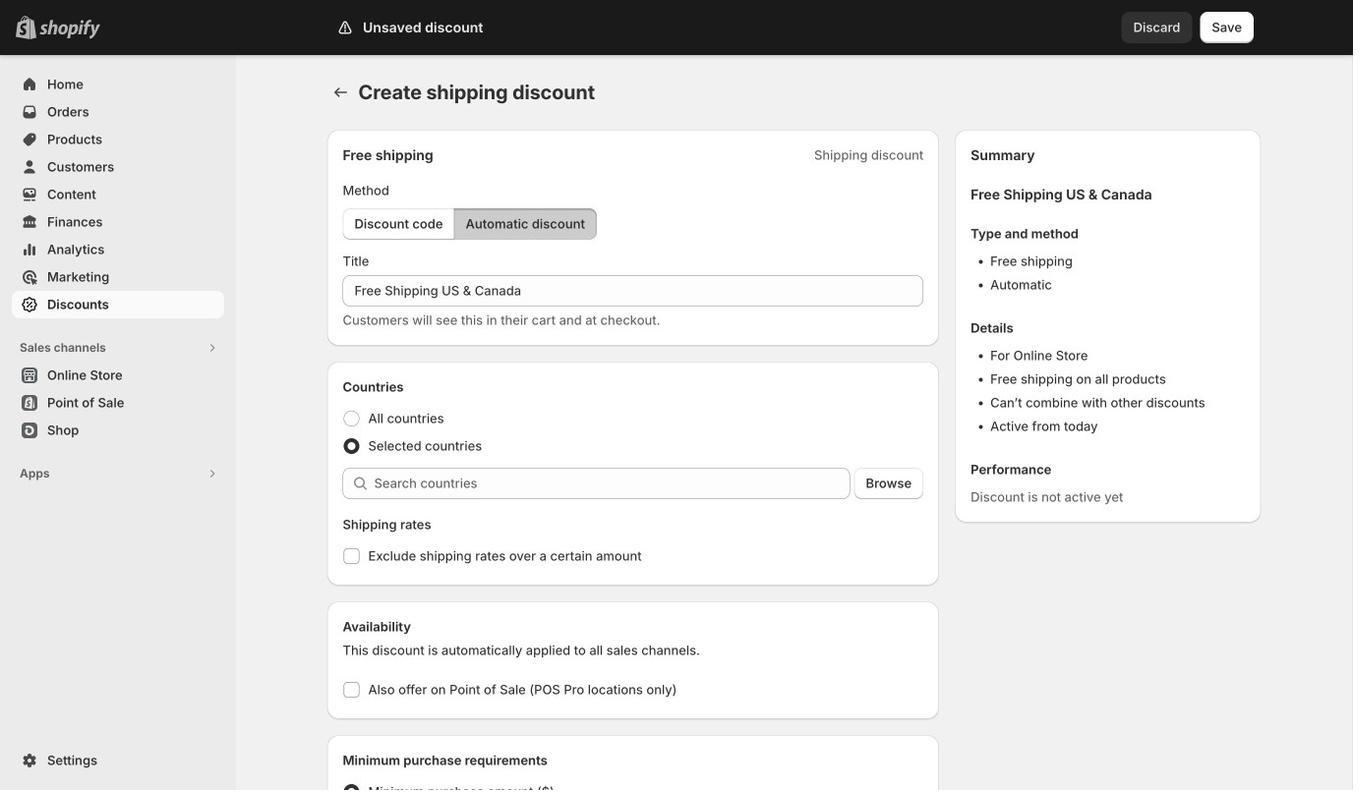 Task type: locate. For each thing, give the bounding box(es) containing it.
None text field
[[343, 275, 924, 307]]

shopify image
[[39, 19, 100, 39]]



Task type: describe. For each thing, give the bounding box(es) containing it.
Search countries text field
[[374, 468, 850, 500]]



Task type: vqa. For each thing, say whether or not it's contained in the screenshot.
10th at from the bottom of the Settings dialog
no



